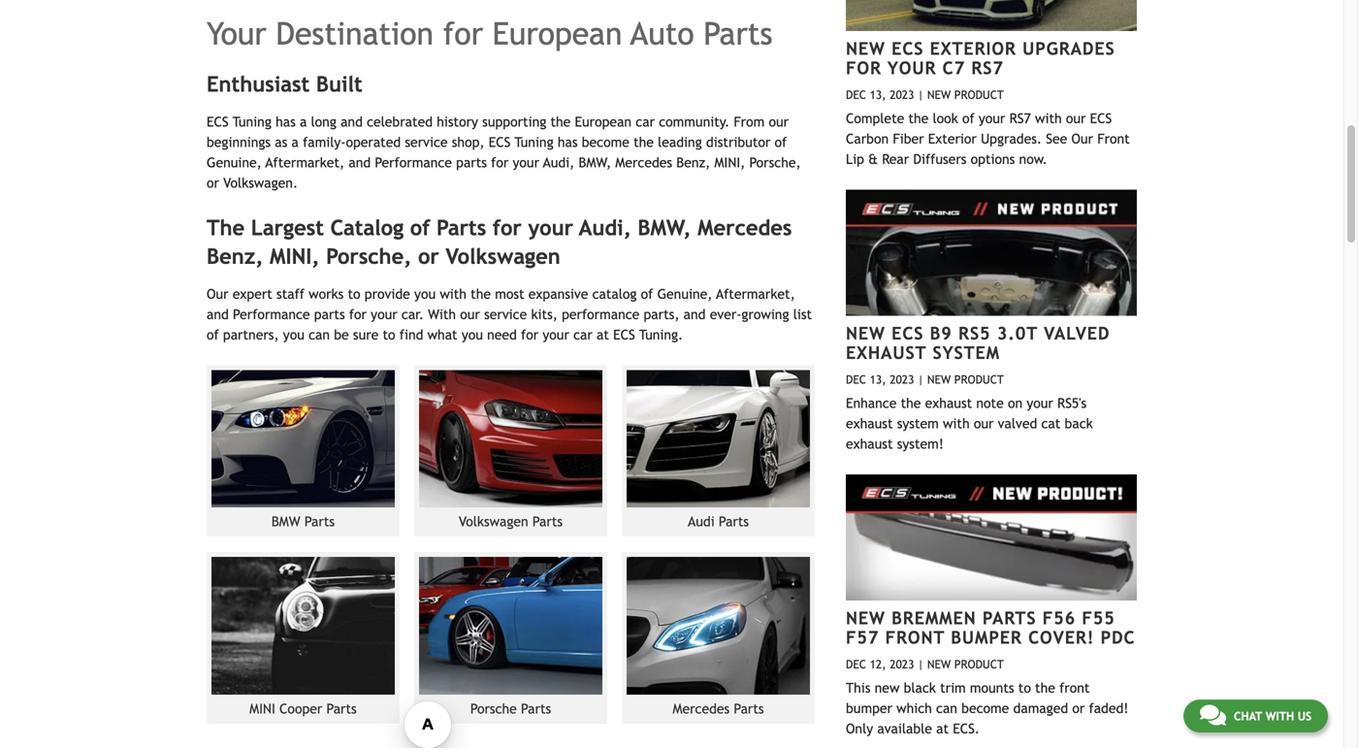 Task type: vqa. For each thing, say whether or not it's contained in the screenshot.
Tuning.
yes



Task type: describe. For each thing, give the bounding box(es) containing it.
and up 'partners,'
[[207, 307, 229, 322]]

porsche, inside ecs tuning has a long and celebrated history supporting the european car community. from our beginnings as a family-operated service shop, ecs tuning has become the leading distributor of genuine, aftermarket, and performance parts for your audi, bmw, mercedes benz, mini, porsche, or volkswagen.
[[750, 155, 801, 170]]

european inside ecs tuning has a long and celebrated history supporting the european car community. from our beginnings as a family-operated service shop, ecs tuning has become the leading distributor of genuine, aftermarket, and performance parts for your audi, bmw, mercedes benz, mini, porsche, or volkswagen.
[[575, 114, 632, 129]]

and right long
[[341, 114, 363, 129]]

built
[[316, 72, 363, 97]]

our expert staff works to provide you with the most expansive catalog of genuine, aftermarket, and performance parts for your car. with our service kits, performance parts, and ever-growing list of partners, you can be sure to find what you need for your car at ecs tuning.
[[207, 286, 812, 342]]

with inside dec 13, 2023 | new product enhance the exhaust note on your rs5's exhaust system with our valved cat back exhaust system!
[[943, 416, 970, 431]]

history
[[437, 114, 478, 129]]

0 vertical spatial exhaust
[[926, 395, 973, 411]]

system!
[[898, 436, 944, 452]]

and down operated
[[349, 155, 371, 170]]

car.
[[402, 307, 424, 322]]

chat with us
[[1235, 710, 1312, 723]]

porsche, inside the largest catalog of parts for your audi, bmw, mercedes benz, mini, porsche, or volkswagen
[[326, 244, 412, 269]]

1 horizontal spatial to
[[383, 327, 396, 342]]

available
[[878, 721, 933, 736]]

rs7 inside dec 13, 2023 | new product complete the look of your rs7 with our ecs carbon fiber exterior upgrades. see our front lip & rear diffusers options now.
[[1010, 110, 1032, 126]]

us
[[1298, 710, 1312, 723]]

1 vertical spatial volkswagen
[[459, 514, 529, 530]]

new ecs exterior upgrades for your c7 rs7 image
[[846, 0, 1138, 31]]

shop,
[[452, 134, 485, 150]]

mercedes inside the largest catalog of parts for your audi, bmw, mercedes benz, mini, porsche, or volkswagen
[[698, 215, 792, 240]]

distributor
[[707, 134, 771, 150]]

lip
[[846, 151, 865, 167]]

1 vertical spatial a
[[292, 134, 299, 150]]

auto
[[631, 16, 695, 51]]

mounts
[[971, 680, 1015, 696]]

our inside our expert staff works to provide you with the most expansive catalog of genuine, aftermarket, and performance parts for your car. with our service kits, performance parts, and ever-growing list of partners, you can be sure to find what you need for your car at ecs tuning.
[[460, 307, 480, 322]]

back
[[1065, 416, 1094, 431]]

now.
[[1020, 151, 1048, 167]]

most
[[495, 286, 525, 302]]

audi parts
[[688, 514, 749, 530]]

ecs inside new ecs exterior upgrades for your c7 rs7
[[892, 38, 924, 58]]

valved
[[998, 416, 1038, 431]]

or inside dec 12, 2023 | new product this new black trim mounts to the front bumper which can become damaged or faded! only available at ecs.
[[1073, 701, 1085, 716]]

1 vertical spatial has
[[558, 134, 578, 150]]

0 vertical spatial has
[[276, 114, 296, 129]]

new for exterior
[[928, 88, 951, 101]]

your down provide
[[371, 307, 398, 322]]

c7
[[943, 58, 966, 78]]

kits,
[[531, 307, 558, 322]]

2023 for c7
[[890, 88, 915, 101]]

options
[[971, 151, 1016, 167]]

parts inside audi parts link
[[719, 514, 749, 530]]

parts inside the largest catalog of parts for your audi, bmw, mercedes benz, mini, porsche, or volkswagen
[[437, 215, 486, 240]]

1 horizontal spatial tuning
[[515, 134, 554, 150]]

long
[[311, 114, 337, 129]]

enthusiast
[[207, 72, 310, 97]]

celebrated
[[367, 114, 433, 129]]

dec 13, 2023 | new product complete the look of your rs7 with our ecs carbon fiber exterior upgrades. see our front lip & rear diffusers options now.
[[846, 88, 1131, 167]]

exhaust
[[846, 343, 927, 363]]

porsche
[[471, 701, 517, 717]]

aftermarket, inside our expert staff works to provide you with the most expansive catalog of genuine, aftermarket, and performance parts for your car. with our service kits, performance parts, and ever-growing list of partners, you can be sure to find what you need for your car at ecs tuning.
[[717, 286, 796, 302]]

0 horizontal spatial you
[[283, 327, 305, 342]]

dec for new ecs b9 rs5 3.0t valved exhaust system
[[846, 372, 867, 386]]

parts inside bmw parts 'link'
[[305, 514, 335, 530]]

f57
[[846, 628, 880, 648]]

on
[[1008, 395, 1023, 411]]

faded!
[[1090, 701, 1129, 716]]

the left leading
[[634, 134, 654, 150]]

new for exhaust
[[846, 323, 886, 343]]

ecs up beginnings
[[207, 114, 229, 129]]

your inside new ecs exterior upgrades for your c7 rs7
[[888, 58, 937, 78]]

bmw, inside ecs tuning has a long and celebrated history supporting the european car community. from our beginnings as a family-operated service shop, ecs tuning has become the leading distributor of genuine, aftermarket, and performance parts for your audi, bmw, mercedes benz, mini, porsche, or volkswagen.
[[579, 155, 612, 170]]

destination
[[276, 16, 434, 51]]

the inside our expert staff works to provide you with the most expansive catalog of genuine, aftermarket, and performance parts for your car. with our service kits, performance parts, and ever-growing list of partners, you can be sure to find what you need for your car at ecs tuning.
[[471, 286, 491, 302]]

with inside our expert staff works to provide you with the most expansive catalog of genuine, aftermarket, and performance parts for your car. with our service kits, performance parts, and ever-growing list of partners, you can be sure to find what you need for your car at ecs tuning.
[[440, 286, 467, 302]]

volkswagen.
[[223, 175, 298, 191]]

3.0t
[[998, 323, 1039, 343]]

car inside our expert staff works to provide you with the most expansive catalog of genuine, aftermarket, and performance parts for your car. with our service kits, performance parts, and ever-growing list of partners, you can be sure to find what you need for your car at ecs tuning.
[[574, 327, 593, 342]]

find
[[400, 327, 424, 342]]

family-
[[303, 134, 346, 150]]

cooper
[[280, 701, 323, 717]]

0 vertical spatial to
[[348, 286, 361, 302]]

rear
[[882, 151, 910, 167]]

parts inside mercedes parts link
[[734, 701, 764, 717]]

exterior inside dec 13, 2023 | new product complete the look of your rs7 with our ecs carbon fiber exterior upgrades. see our front lip & rear diffusers options now.
[[929, 131, 977, 146]]

2 vertical spatial exhaust
[[846, 436, 893, 452]]

2023 for exhaust
[[890, 372, 915, 386]]

benz, inside the largest catalog of parts for your audi, bmw, mercedes benz, mini, porsche, or volkswagen
[[207, 244, 263, 269]]

partners,
[[223, 327, 279, 342]]

new for b9
[[928, 372, 951, 386]]

our inside dec 13, 2023 | new product complete the look of your rs7 with our ecs carbon fiber exterior upgrades. see our front lip & rear diffusers options now.
[[1072, 131, 1094, 146]]

complete
[[846, 110, 905, 126]]

or inside the largest catalog of parts for your audi, bmw, mercedes benz, mini, porsche, or volkswagen
[[418, 244, 439, 269]]

chat
[[1235, 710, 1263, 723]]

growing
[[742, 307, 790, 322]]

mini, inside the largest catalog of parts for your audi, bmw, mercedes benz, mini, porsche, or volkswagen
[[270, 244, 320, 269]]

parts inside mini cooper parts link
[[327, 701, 357, 717]]

of inside ecs tuning has a long and celebrated history supporting the european car community. from our beginnings as a family-operated service shop, ecs tuning has become the leading distributor of genuine, aftermarket, and performance parts for your audi, bmw, mercedes benz, mini, porsche, or volkswagen.
[[775, 134, 787, 150]]

audi parts link
[[622, 365, 815, 537]]

audi, inside ecs tuning has a long and celebrated history supporting the european car community. from our beginnings as a family-operated service shop, ecs tuning has become the leading distributor of genuine, aftermarket, and performance parts for your audi, bmw, mercedes benz, mini, porsche, or volkswagen.
[[543, 155, 575, 170]]

or inside ecs tuning has a long and celebrated history supporting the european car community. from our beginnings as a family-operated service shop, ecs tuning has become the leading distributor of genuine, aftermarket, and performance parts for your audi, bmw, mercedes benz, mini, porsche, or volkswagen.
[[207, 175, 219, 191]]

bmw parts link
[[207, 365, 400, 537]]

with inside dec 13, 2023 | new product complete the look of your rs7 with our ecs carbon fiber exterior upgrades. see our front lip & rear diffusers options now.
[[1036, 110, 1063, 126]]

| for front
[[918, 657, 924, 671]]

f55
[[1083, 608, 1116, 628]]

bmw
[[272, 514, 301, 530]]

be
[[334, 327, 349, 342]]

benz, inside ecs tuning has a long and celebrated history supporting the european car community. from our beginnings as a family-operated service shop, ecs tuning has become the leading distributor of genuine, aftermarket, and performance parts for your audi, bmw, mercedes benz, mini, porsche, or volkswagen.
[[677, 155, 711, 170]]

front
[[1060, 680, 1090, 696]]

can inside dec 12, 2023 | new product this new black trim mounts to the front bumper which can become damaged or faded! only available at ecs.
[[937, 701, 958, 716]]

service inside ecs tuning has a long and celebrated history supporting the european car community. from our beginnings as a family-operated service shop, ecs tuning has become the leading distributor of genuine, aftermarket, and performance parts for your audi, bmw, mercedes benz, mini, porsche, or volkswagen.
[[405, 134, 448, 150]]

cover!
[[1029, 628, 1095, 648]]

1 vertical spatial exhaust
[[846, 416, 893, 431]]

bmw parts
[[272, 514, 335, 530]]

system
[[898, 416, 939, 431]]

b9
[[931, 323, 953, 343]]

porsche parts link
[[415, 552, 608, 724]]

car inside ecs tuning has a long and celebrated history supporting the european car community. from our beginnings as a family-operated service shop, ecs tuning has become the leading distributor of genuine, aftermarket, and performance parts for your audi, bmw, mercedes benz, mini, porsche, or volkswagen.
[[636, 114, 655, 129]]

new inside new ecs exterior upgrades for your c7 rs7
[[846, 38, 886, 58]]

new ecs exterior upgrades for your c7 rs7 link
[[846, 38, 1116, 78]]

system
[[933, 343, 1001, 363]]

sure
[[353, 327, 379, 342]]

rs5's
[[1058, 395, 1087, 411]]

new bremmen parts f56 f55 f57  front bumper cover! pdc image
[[846, 474, 1138, 601]]

new ecs b9 rs5 3.0t valved exhaust system image
[[846, 190, 1138, 316]]

operated
[[346, 134, 401, 150]]

new for parts
[[928, 657, 951, 671]]

of inside dec 13, 2023 | new product complete the look of your rs7 with our ecs carbon fiber exterior upgrades. see our front lip & rear diffusers options now.
[[963, 110, 975, 126]]

our inside ecs tuning has a long and celebrated history supporting the european car community. from our beginnings as a family-operated service shop, ecs tuning has become the leading distributor of genuine, aftermarket, and performance parts for your audi, bmw, mercedes benz, mini, porsche, or volkswagen.
[[769, 114, 789, 129]]

parts inside the porsche parts 'link'
[[521, 701, 552, 717]]

catalog
[[593, 286, 637, 302]]

to inside dec 12, 2023 | new product this new black trim mounts to the front bumper which can become damaged or faded! only available at ecs.
[[1019, 680, 1032, 696]]

the right "supporting"
[[551, 114, 571, 129]]

new bremmen parts f56 f55 f57  front bumper cover! pdc
[[846, 608, 1136, 648]]

dec for new ecs exterior upgrades for your c7 rs7
[[846, 88, 867, 101]]

mercedes parts
[[673, 701, 764, 717]]

valved
[[1045, 323, 1111, 343]]

mini cooper parts
[[250, 701, 357, 717]]

ecs inside new ecs b9 rs5 3.0t valved exhaust system
[[892, 323, 924, 343]]

look
[[933, 110, 959, 126]]

for up 'sure'
[[349, 307, 367, 322]]

performance inside ecs tuning has a long and celebrated history supporting the european car community. from our beginnings as a family-operated service shop, ecs tuning has become the leading distributor of genuine, aftermarket, and performance parts for your audi, bmw, mercedes benz, mini, porsche, or volkswagen.
[[375, 155, 452, 170]]



Task type: locate. For each thing, give the bounding box(es) containing it.
your up upgrades.
[[979, 110, 1006, 126]]

your inside the largest catalog of parts for your audi, bmw, mercedes benz, mini, porsche, or volkswagen
[[528, 215, 574, 240]]

| for c7
[[918, 88, 924, 101]]

1 vertical spatial new
[[846, 608, 886, 628]]

mercedes parts link
[[622, 552, 815, 724]]

new for front
[[846, 608, 886, 628]]

mini, down largest in the top of the page
[[270, 244, 320, 269]]

2023 inside dec 12, 2023 | new product this new black trim mounts to the front bumper which can become damaged or faded! only available at ecs.
[[890, 657, 915, 671]]

with
[[1036, 110, 1063, 126], [440, 286, 467, 302], [943, 416, 970, 431], [1266, 710, 1295, 723]]

0 horizontal spatial has
[[276, 114, 296, 129]]

rs7 inside new ecs exterior upgrades for your c7 rs7
[[972, 58, 1004, 78]]

product up mounts
[[955, 657, 1004, 671]]

product for rs7
[[955, 88, 1004, 101]]

the inside dec 12, 2023 | new product this new black trim mounts to the front bumper which can become damaged or faded! only available at ecs.
[[1036, 680, 1056, 696]]

13, for new ecs exterior upgrades for your c7 rs7
[[870, 88, 887, 101]]

for down "supporting"
[[491, 155, 509, 170]]

you left "need"
[[462, 327, 483, 342]]

diffusers
[[914, 151, 967, 167]]

0 vertical spatial european
[[493, 16, 623, 51]]

exhaust
[[926, 395, 973, 411], [846, 416, 893, 431], [846, 436, 893, 452]]

aftermarket, up the growing
[[717, 286, 796, 302]]

3 dec from the top
[[846, 657, 867, 671]]

tuning down "supporting"
[[515, 134, 554, 150]]

parts inside our expert staff works to provide you with the most expansive catalog of genuine, aftermarket, and performance parts for your car. with our service kits, performance parts, and ever-growing list of partners, you can be sure to find what you need for your car at ecs tuning.
[[314, 307, 345, 322]]

1 horizontal spatial car
[[636, 114, 655, 129]]

1 horizontal spatial front
[[1098, 131, 1131, 146]]

at down performance
[[597, 327, 610, 342]]

parts
[[704, 16, 773, 51], [437, 215, 486, 240], [305, 514, 335, 530], [533, 514, 563, 530], [719, 514, 749, 530], [983, 608, 1037, 628], [327, 701, 357, 717], [521, 701, 552, 717], [734, 701, 764, 717]]

ecs
[[892, 38, 924, 58], [1091, 110, 1113, 126], [207, 114, 229, 129], [489, 134, 511, 150], [892, 323, 924, 343], [614, 327, 636, 342]]

chat with us link
[[1184, 700, 1329, 733]]

genuine, inside our expert staff works to provide you with the most expansive catalog of genuine, aftermarket, and performance parts for your car. with our service kits, performance parts, and ever-growing list of partners, you can be sure to find what you need for your car at ecs tuning.
[[658, 286, 713, 302]]

only
[[846, 721, 874, 736]]

new
[[846, 323, 886, 343], [846, 608, 886, 628]]

for inside ecs tuning has a long and celebrated history supporting the european car community. from our beginnings as a family-operated service shop, ecs tuning has become the leading distributor of genuine, aftermarket, and performance parts for your audi, bmw, mercedes benz, mini, porsche, or volkswagen.
[[491, 155, 509, 170]]

become inside ecs tuning has a long and celebrated history supporting the european car community. from our beginnings as a family-operated service shop, ecs tuning has become the leading distributor of genuine, aftermarket, and performance parts for your audi, bmw, mercedes benz, mini, porsche, or volkswagen.
[[582, 134, 630, 150]]

product inside dec 13, 2023 | new product enhance the exhaust note on your rs5's exhaust system with our valved cat back exhaust system!
[[955, 372, 1004, 386]]

front up 12,
[[886, 628, 946, 648]]

parts down works
[[314, 307, 345, 322]]

1 horizontal spatial at
[[937, 721, 949, 736]]

new
[[875, 680, 900, 696]]

pdc
[[1101, 628, 1136, 648]]

f56
[[1043, 608, 1076, 628]]

2 2023 from the top
[[890, 372, 915, 386]]

3 product from the top
[[955, 657, 1004, 671]]

the largest catalog of parts for your audi, bmw, mercedes benz, mini, porsche, or volkswagen
[[207, 215, 792, 269]]

13, up enhance
[[870, 372, 887, 386]]

which
[[897, 701, 933, 716]]

|
[[918, 88, 924, 101], [918, 372, 924, 386], [918, 657, 924, 671]]

2 vertical spatial mercedes
[[673, 701, 730, 717]]

your inside dec 13, 2023 | new product complete the look of your rs7 with our ecs carbon fiber exterior upgrades. see our front lip & rear diffusers options now.
[[979, 110, 1006, 126]]

genuine, inside ecs tuning has a long and celebrated history supporting the european car community. from our beginnings as a family-operated service shop, ecs tuning has become the leading distributor of genuine, aftermarket, and performance parts for your audi, bmw, mercedes benz, mini, porsche, or volkswagen.
[[207, 155, 262, 170]]

largest
[[251, 215, 324, 240]]

0 vertical spatial at
[[597, 327, 610, 342]]

new up complete
[[846, 38, 886, 58]]

or up with
[[418, 244, 439, 269]]

2023 down exhaust
[[890, 372, 915, 386]]

can left be
[[309, 327, 330, 342]]

parts
[[456, 155, 487, 170], [314, 307, 345, 322]]

our right see
[[1072, 131, 1094, 146]]

1 vertical spatial mercedes
[[698, 215, 792, 240]]

| down exhaust
[[918, 372, 924, 386]]

product for bumper
[[955, 657, 1004, 671]]

this
[[846, 680, 871, 696]]

for up "history"
[[443, 16, 483, 51]]

new up enhance
[[846, 323, 886, 343]]

0 horizontal spatial or
[[207, 175, 219, 191]]

1 horizontal spatial service
[[484, 307, 527, 322]]

0 vertical spatial or
[[207, 175, 219, 191]]

1 vertical spatial mini,
[[270, 244, 320, 269]]

13, inside dec 13, 2023 | new product complete the look of your rs7 with our ecs carbon fiber exterior upgrades. see our front lip & rear diffusers options now.
[[870, 88, 887, 101]]

at left ecs.
[[937, 721, 949, 736]]

| up the fiber
[[918, 88, 924, 101]]

0 horizontal spatial mini,
[[270, 244, 320, 269]]

0 horizontal spatial porsche,
[[326, 244, 412, 269]]

audi, inside the largest catalog of parts for your audi, bmw, mercedes benz, mini, porsche, or volkswagen
[[580, 215, 632, 240]]

1 vertical spatial european
[[575, 114, 632, 129]]

0 vertical spatial benz,
[[677, 155, 711, 170]]

with right system
[[943, 416, 970, 431]]

| for exhaust
[[918, 372, 924, 386]]

product for system
[[955, 372, 1004, 386]]

0 vertical spatial a
[[300, 114, 307, 129]]

our right with
[[460, 307, 480, 322]]

aftermarket,
[[266, 155, 345, 170], [717, 286, 796, 302]]

| up black
[[918, 657, 924, 671]]

car
[[636, 114, 655, 129], [574, 327, 593, 342]]

1 horizontal spatial genuine,
[[658, 286, 713, 302]]

0 horizontal spatial genuine,
[[207, 155, 262, 170]]

audi, down "supporting"
[[543, 155, 575, 170]]

0 vertical spatial |
[[918, 88, 924, 101]]

exterior
[[931, 38, 1017, 58], [929, 131, 977, 146]]

1 13, from the top
[[870, 88, 887, 101]]

porsche parts
[[471, 701, 552, 717]]

0 vertical spatial volkswagen
[[446, 244, 561, 269]]

0 horizontal spatial rs7
[[972, 58, 1004, 78]]

1 vertical spatial exterior
[[929, 131, 977, 146]]

what
[[428, 327, 458, 342]]

13,
[[870, 88, 887, 101], [870, 372, 887, 386]]

2 new from the top
[[846, 608, 886, 628]]

0 horizontal spatial car
[[574, 327, 593, 342]]

1 horizontal spatial our
[[1072, 131, 1094, 146]]

1 horizontal spatial mini,
[[715, 155, 746, 170]]

0 vertical spatial your
[[207, 16, 267, 51]]

with inside "link"
[[1266, 710, 1295, 723]]

porsche, down catalog
[[326, 244, 412, 269]]

1 horizontal spatial rs7
[[1010, 110, 1032, 126]]

1 vertical spatial or
[[418, 244, 439, 269]]

of inside the largest catalog of parts for your audi, bmw, mercedes benz, mini, porsche, or volkswagen
[[410, 215, 430, 240]]

leading
[[658, 134, 702, 150]]

with left us
[[1266, 710, 1295, 723]]

2 dec from the top
[[846, 372, 867, 386]]

new inside new bremmen parts f56 f55 f57  front bumper cover! pdc
[[846, 608, 886, 628]]

porsche, down distributor
[[750, 155, 801, 170]]

new down system
[[928, 372, 951, 386]]

1 vertical spatial 2023
[[890, 372, 915, 386]]

volkswagen parts
[[459, 514, 563, 530]]

product inside dec 13, 2023 | new product complete the look of your rs7 with our ecs carbon fiber exterior upgrades. see our front lip & rear diffusers options now.
[[955, 88, 1004, 101]]

tuning
[[233, 114, 272, 129], [515, 134, 554, 150]]

of left 'partners,'
[[207, 327, 219, 342]]

list
[[794, 307, 812, 322]]

0 horizontal spatial service
[[405, 134, 448, 150]]

1 horizontal spatial can
[[937, 701, 958, 716]]

mini,
[[715, 155, 746, 170], [270, 244, 320, 269]]

the inside dec 13, 2023 | new product complete the look of your rs7 with our ecs carbon fiber exterior upgrades. see our front lip & rear diffusers options now.
[[909, 110, 929, 126]]

for down kits,
[[521, 327, 539, 342]]

upgrades
[[1023, 38, 1116, 58]]

2 vertical spatial |
[[918, 657, 924, 671]]

with up with
[[440, 286, 467, 302]]

as
[[275, 134, 288, 150]]

1 vertical spatial dec
[[846, 372, 867, 386]]

service inside our expert staff works to provide you with the most expansive catalog of genuine, aftermarket, and performance parts for your car. with our service kits, performance parts, and ever-growing list of partners, you can be sure to find what you need for your car at ecs tuning.
[[484, 307, 527, 322]]

0 vertical spatial porsche,
[[750, 155, 801, 170]]

1 vertical spatial service
[[484, 307, 527, 322]]

ecs down upgrades
[[1091, 110, 1113, 126]]

13, for new ecs b9 rs5 3.0t valved exhaust system
[[870, 372, 887, 386]]

2 vertical spatial product
[[955, 657, 1004, 671]]

0 vertical spatial service
[[405, 134, 448, 150]]

performance
[[375, 155, 452, 170], [233, 307, 310, 322]]

at inside our expert staff works to provide you with the most expansive catalog of genuine, aftermarket, and performance parts for your car. with our service kits, performance parts, and ever-growing list of partners, you can be sure to find what you need for your car at ecs tuning.
[[597, 327, 610, 342]]

your
[[207, 16, 267, 51], [888, 58, 937, 78]]

our up see
[[1067, 110, 1087, 126]]

fiber
[[893, 131, 925, 146]]

1 new from the top
[[846, 323, 886, 343]]

your down kits,
[[543, 327, 570, 342]]

new up look
[[928, 88, 951, 101]]

ecs inside dec 13, 2023 | new product complete the look of your rs7 with our ecs carbon fiber exterior upgrades. see our front lip & rear diffusers options now.
[[1091, 110, 1113, 126]]

dec 13, 2023 | new product enhance the exhaust note on your rs5's exhaust system with our valved cat back exhaust system!
[[846, 372, 1094, 452]]

can
[[309, 327, 330, 342], [937, 701, 958, 716]]

0 vertical spatial new
[[846, 323, 886, 343]]

0 vertical spatial 13,
[[870, 88, 887, 101]]

the up damaged
[[1036, 680, 1056, 696]]

of right distributor
[[775, 134, 787, 150]]

new inside dec 12, 2023 | new product this new black trim mounts to the front bumper which can become damaged or faded! only available at ecs.
[[928, 657, 951, 671]]

1 vertical spatial porsche,
[[326, 244, 412, 269]]

1 vertical spatial bmw,
[[638, 215, 692, 240]]

0 horizontal spatial benz,
[[207, 244, 263, 269]]

0 vertical spatial mini,
[[715, 155, 746, 170]]

tuning.
[[640, 327, 684, 342]]

1 vertical spatial front
[[886, 628, 946, 648]]

become inside dec 12, 2023 | new product this new black trim mounts to the front bumper which can become damaged or faded! only available at ecs.
[[962, 701, 1010, 716]]

ecs down "supporting"
[[489, 134, 511, 150]]

ecs inside our expert staff works to provide you with the most expansive catalog of genuine, aftermarket, and performance parts for your car. with our service kits, performance parts, and ever-growing list of partners, you can be sure to find what you need for your car at ecs tuning.
[[614, 327, 636, 342]]

our down note
[[974, 416, 994, 431]]

1 horizontal spatial bmw,
[[638, 215, 692, 240]]

1 vertical spatial audi,
[[580, 215, 632, 240]]

0 vertical spatial genuine,
[[207, 155, 262, 170]]

service down celebrated
[[405, 134, 448, 150]]

a right as
[[292, 134, 299, 150]]

exterior down look
[[929, 131, 977, 146]]

parts inside new bremmen parts f56 f55 f57  front bumper cover! pdc
[[983, 608, 1037, 628]]

benz, down leading
[[677, 155, 711, 170]]

dec inside dec 13, 2023 | new product enhance the exhaust note on your rs5's exhaust system with our valved cat back exhaust system!
[[846, 372, 867, 386]]

0 vertical spatial can
[[309, 327, 330, 342]]

expert
[[233, 286, 273, 302]]

works
[[309, 286, 344, 302]]

2023 inside dec 13, 2023 | new product complete the look of your rs7 with our ecs carbon fiber exterior upgrades. see our front lip & rear diffusers options now.
[[890, 88, 915, 101]]

ecs tuning has a long and celebrated history supporting the european car community. from our beginnings as a family-operated service shop, ecs tuning has become the leading distributor of genuine, aftermarket, and performance parts for your audi, bmw, mercedes benz, mini, porsche, or volkswagen.
[[207, 114, 801, 191]]

parts,
[[644, 307, 680, 322]]

0 vertical spatial product
[[955, 88, 1004, 101]]

become
[[582, 134, 630, 150], [962, 701, 1010, 716]]

your left c7
[[888, 58, 937, 78]]

bumper
[[846, 701, 893, 716]]

2 horizontal spatial or
[[1073, 701, 1085, 716]]

the left most
[[471, 286, 491, 302]]

and
[[341, 114, 363, 129], [349, 155, 371, 170], [207, 307, 229, 322], [684, 307, 706, 322]]

new inside dec 13, 2023 | new product complete the look of your rs7 with our ecs carbon fiber exterior upgrades. see our front lip & rear diffusers options now.
[[928, 88, 951, 101]]

1 vertical spatial tuning
[[515, 134, 554, 150]]

1 vertical spatial parts
[[314, 307, 345, 322]]

performance
[[562, 307, 640, 322]]

aftermarket, down family- in the left top of the page
[[266, 155, 345, 170]]

or up the
[[207, 175, 219, 191]]

aftermarket, inside ecs tuning has a long and celebrated history supporting the european car community. from our beginnings as a family-operated service shop, ecs tuning has become the leading distributor of genuine, aftermarket, and performance parts for your audi, bmw, mercedes benz, mini, porsche, or volkswagen.
[[266, 155, 345, 170]]

1 dec from the top
[[846, 88, 867, 101]]

dec left 12,
[[846, 657, 867, 671]]

trim
[[941, 680, 966, 696]]

parts inside volkswagen parts link
[[533, 514, 563, 530]]

| inside dec 12, 2023 | new product this new black trim mounts to the front bumper which can become damaged or faded! only available at ecs.
[[918, 657, 924, 671]]

2 vertical spatial or
[[1073, 701, 1085, 716]]

1 horizontal spatial aftermarket,
[[717, 286, 796, 302]]

can down trim
[[937, 701, 958, 716]]

0 vertical spatial front
[[1098, 131, 1131, 146]]

0 horizontal spatial performance
[[233, 307, 310, 322]]

new ecs exterior upgrades for your c7 rs7
[[846, 38, 1116, 78]]

with up see
[[1036, 110, 1063, 126]]

ever-
[[710, 307, 742, 322]]

dec down for
[[846, 88, 867, 101]]

of right look
[[963, 110, 975, 126]]

parts down shop,
[[456, 155, 487, 170]]

2 vertical spatial 2023
[[890, 657, 915, 671]]

1 horizontal spatial audi,
[[580, 215, 632, 240]]

3 | from the top
[[918, 657, 924, 671]]

dec inside dec 13, 2023 | new product complete the look of your rs7 with our ecs carbon fiber exterior upgrades. see our front lip & rear diffusers options now.
[[846, 88, 867, 101]]

can inside our expert staff works to provide you with the most expansive catalog of genuine, aftermarket, and performance parts for your car. with our service kits, performance parts, and ever-growing list of partners, you can be sure to find what you need for your car at ecs tuning.
[[309, 327, 330, 342]]

exterior down new ecs exterior upgrades for your c7 rs7 image
[[931, 38, 1017, 58]]

0 vertical spatial car
[[636, 114, 655, 129]]

dec 12, 2023 | new product this new black trim mounts to the front bumper which can become damaged or faded! only available at ecs.
[[846, 657, 1129, 736]]

0 horizontal spatial bmw,
[[579, 155, 612, 170]]

0 horizontal spatial a
[[292, 134, 299, 150]]

comments image
[[1201, 704, 1227, 727]]

need
[[487, 327, 517, 342]]

1 2023 from the top
[[890, 88, 915, 101]]

1 | from the top
[[918, 88, 924, 101]]

1 horizontal spatial porsche,
[[750, 155, 801, 170]]

0 vertical spatial 2023
[[890, 88, 915, 101]]

see
[[1047, 131, 1068, 146]]

carbon
[[846, 131, 889, 146]]

1 vertical spatial genuine,
[[658, 286, 713, 302]]

genuine, up parts,
[[658, 286, 713, 302]]

mini, inside ecs tuning has a long and celebrated history supporting the european car community. from our beginnings as a family-operated service shop, ecs tuning has become the leading distributor of genuine, aftermarket, and performance parts for your audi, bmw, mercedes benz, mini, porsche, or volkswagen.
[[715, 155, 746, 170]]

product up note
[[955, 372, 1004, 386]]

you
[[414, 286, 436, 302], [283, 327, 305, 342], [462, 327, 483, 342]]

1 horizontal spatial a
[[300, 114, 307, 129]]

our left "expert"
[[207, 286, 229, 302]]

1 product from the top
[[955, 88, 1004, 101]]

car left community.
[[636, 114, 655, 129]]

enhance
[[846, 395, 897, 411]]

note
[[977, 395, 1004, 411]]

ecs.
[[953, 721, 980, 736]]

expansive
[[529, 286, 589, 302]]

0 horizontal spatial front
[[886, 628, 946, 648]]

new ecs b9 rs5 3.0t valved exhaust system
[[846, 323, 1111, 363]]

car down performance
[[574, 327, 593, 342]]

dec for new bremmen parts f56 f55 f57  front bumper cover! pdc
[[846, 657, 867, 671]]

your up cat at the right bottom of the page
[[1027, 395, 1054, 411]]

1 vertical spatial car
[[574, 327, 593, 342]]

to left find
[[383, 327, 396, 342]]

our
[[1067, 110, 1087, 126], [769, 114, 789, 129], [460, 307, 480, 322], [974, 416, 994, 431]]

mercedes inside ecs tuning has a long and celebrated history supporting the european car community. from our beginnings as a family-operated service shop, ecs tuning has become the leading distributor of genuine, aftermarket, and performance parts for your audi, bmw, mercedes benz, mini, porsche, or volkswagen.
[[616, 155, 673, 170]]

dec
[[846, 88, 867, 101], [846, 372, 867, 386], [846, 657, 867, 671]]

with
[[428, 307, 456, 322]]

2 vertical spatial dec
[[846, 657, 867, 671]]

2 horizontal spatial you
[[462, 327, 483, 342]]

for up most
[[493, 215, 522, 240]]

new up trim
[[928, 657, 951, 671]]

for
[[846, 58, 882, 78]]

new inside new ecs b9 rs5 3.0t valved exhaust system
[[846, 323, 886, 343]]

to up damaged
[[1019, 680, 1032, 696]]

product inside dec 12, 2023 | new product this new black trim mounts to the front bumper which can become damaged or faded! only available at ecs.
[[955, 657, 1004, 671]]

1 vertical spatial our
[[207, 286, 229, 302]]

of up parts,
[[641, 286, 654, 302]]

1 vertical spatial |
[[918, 372, 924, 386]]

0 horizontal spatial parts
[[314, 307, 345, 322]]

new inside dec 13, 2023 | new product enhance the exhaust note on your rs5's exhaust system with our valved cat back exhaust system!
[[928, 372, 951, 386]]

rs5
[[959, 323, 991, 343]]

tuning up beginnings
[[233, 114, 272, 129]]

3 2023 from the top
[[890, 657, 915, 671]]

of right catalog
[[410, 215, 430, 240]]

ecs right for
[[892, 38, 924, 58]]

| inside dec 13, 2023 | new product complete the look of your rs7 with our ecs carbon fiber exterior upgrades. see our front lip & rear diffusers options now.
[[918, 88, 924, 101]]

your inside ecs tuning has a long and celebrated history supporting the european car community. from our beginnings as a family-operated service shop, ecs tuning has become the leading distributor of genuine, aftermarket, and performance parts for your audi, bmw, mercedes benz, mini, porsche, or volkswagen.
[[513, 155, 540, 170]]

0 vertical spatial exterior
[[931, 38, 1017, 58]]

13, up complete
[[870, 88, 887, 101]]

rs7 right c7
[[972, 58, 1004, 78]]

0 horizontal spatial tuning
[[233, 114, 272, 129]]

at inside dec 12, 2023 | new product this new black trim mounts to the front bumper which can become damaged or faded! only available at ecs.
[[937, 721, 949, 736]]

2 13, from the top
[[870, 372, 887, 386]]

2 | from the top
[[918, 372, 924, 386]]

for inside the largest catalog of parts for your audi, bmw, mercedes benz, mini, porsche, or volkswagen
[[493, 215, 522, 240]]

0 vertical spatial rs7
[[972, 58, 1004, 78]]

&
[[869, 151, 878, 167]]

your up enthusiast
[[207, 16, 267, 51]]

the up system
[[901, 395, 922, 411]]

13, inside dec 13, 2023 | new product enhance the exhaust note on your rs5's exhaust system with our valved cat back exhaust system!
[[870, 372, 887, 386]]

performance inside our expert staff works to provide you with the most expansive catalog of genuine, aftermarket, and performance parts for your car. with our service kits, performance parts, and ever-growing list of partners, you can be sure to find what you need for your car at ecs tuning.
[[233, 307, 310, 322]]

0 horizontal spatial your
[[207, 16, 267, 51]]

rs7 up upgrades.
[[1010, 110, 1032, 126]]

volkswagen inside the largest catalog of parts for your audi, bmw, mercedes benz, mini, porsche, or volkswagen
[[446, 244, 561, 269]]

bmw, inside the largest catalog of parts for your audi, bmw, mercedes benz, mini, porsche, or volkswagen
[[638, 215, 692, 240]]

your
[[979, 110, 1006, 126], [513, 155, 540, 170], [528, 215, 574, 240], [371, 307, 398, 322], [543, 327, 570, 342], [1027, 395, 1054, 411]]

ecs down performance
[[614, 327, 636, 342]]

become left leading
[[582, 134, 630, 150]]

beginnings
[[207, 134, 271, 150]]

catalog
[[331, 215, 404, 240]]

front inside new bremmen parts f56 f55 f57  front bumper cover! pdc
[[886, 628, 946, 648]]

1 horizontal spatial your
[[888, 58, 937, 78]]

cat
[[1042, 416, 1061, 431]]

new bremmen parts f56 f55 f57  front bumper cover! pdc link
[[846, 608, 1136, 648]]

2023 for front
[[890, 657, 915, 671]]

black
[[904, 680, 937, 696]]

genuine, down beginnings
[[207, 155, 262, 170]]

0 horizontal spatial audi,
[[543, 155, 575, 170]]

or down the front
[[1073, 701, 1085, 716]]

provide
[[365, 286, 410, 302]]

audi
[[688, 514, 715, 530]]

benz, down the
[[207, 244, 263, 269]]

and left ever-
[[684, 307, 706, 322]]

your up expansive
[[528, 215, 574, 240]]

ecs left b9
[[892, 323, 924, 343]]

front right see
[[1098, 131, 1131, 146]]

1 horizontal spatial or
[[418, 244, 439, 269]]

you down staff
[[283, 327, 305, 342]]

community.
[[659, 114, 730, 129]]

rs7
[[972, 58, 1004, 78], [1010, 110, 1032, 126]]

new ecs b9 rs5 3.0t valved exhaust system link
[[846, 323, 1111, 363]]

your inside dec 13, 2023 | new product enhance the exhaust note on your rs5's exhaust system with our valved cat back exhaust system!
[[1027, 395, 1054, 411]]

1 vertical spatial product
[[955, 372, 1004, 386]]

product
[[955, 88, 1004, 101], [955, 372, 1004, 386], [955, 657, 1004, 671]]

2023 right 12,
[[890, 657, 915, 671]]

2 product from the top
[[955, 372, 1004, 386]]

1 horizontal spatial become
[[962, 701, 1010, 716]]

parts inside ecs tuning has a long and celebrated history supporting the european car community. from our beginnings as a family-operated service shop, ecs tuning has become the leading distributor of genuine, aftermarket, and performance parts for your audi, bmw, mercedes benz, mini, porsche, or volkswagen.
[[456, 155, 487, 170]]

0 horizontal spatial become
[[582, 134, 630, 150]]

you up car.
[[414, 286, 436, 302]]

performance down celebrated
[[375, 155, 452, 170]]

our inside our expert staff works to provide you with the most expansive catalog of genuine, aftermarket, and performance parts for your car. with our service kits, performance parts, and ever-growing list of partners, you can be sure to find what you need for your car at ecs tuning.
[[207, 286, 229, 302]]

our inside dec 13, 2023 | new product enhance the exhaust note on your rs5's exhaust system with our valved cat back exhaust system!
[[974, 416, 994, 431]]

1 horizontal spatial has
[[558, 134, 578, 150]]

1 horizontal spatial you
[[414, 286, 436, 302]]

for
[[443, 16, 483, 51], [491, 155, 509, 170], [493, 215, 522, 240], [349, 307, 367, 322], [521, 327, 539, 342]]

| inside dec 13, 2023 | new product enhance the exhaust note on your rs5's exhaust system with our valved cat back exhaust system!
[[918, 372, 924, 386]]

new up 12,
[[846, 608, 886, 628]]

1 vertical spatial can
[[937, 701, 958, 716]]

the inside dec 13, 2023 | new product enhance the exhaust note on your rs5's exhaust system with our valved cat back exhaust system!
[[901, 395, 922, 411]]

2023 inside dec 13, 2023 | new product enhance the exhaust note on your rs5's exhaust system with our valved cat back exhaust system!
[[890, 372, 915, 386]]

our inside dec 13, 2023 | new product complete the look of your rs7 with our ecs carbon fiber exterior upgrades. see our front lip & rear diffusers options now.
[[1067, 110, 1087, 126]]

1 vertical spatial at
[[937, 721, 949, 736]]

bremmen
[[892, 608, 977, 628]]

0 horizontal spatial aftermarket,
[[266, 155, 345, 170]]

our
[[1072, 131, 1094, 146], [207, 286, 229, 302]]

a
[[300, 114, 307, 129], [292, 134, 299, 150]]

0 vertical spatial bmw,
[[579, 155, 612, 170]]

exterior inside new ecs exterior upgrades for your c7 rs7
[[931, 38, 1017, 58]]

product down new ecs exterior upgrades for your c7 rs7 'link'
[[955, 88, 1004, 101]]

dec inside dec 12, 2023 | new product this new black trim mounts to the front bumper which can become damaged or faded! only available at ecs.
[[846, 657, 867, 671]]

2023 up complete
[[890, 88, 915, 101]]

staff
[[277, 286, 305, 302]]

1 horizontal spatial performance
[[375, 155, 452, 170]]

front inside dec 13, 2023 | new product complete the look of your rs7 with our ecs carbon fiber exterior upgrades. see our front lip & rear diffusers options now.
[[1098, 131, 1131, 146]]

become down mounts
[[962, 701, 1010, 716]]

your down "supporting"
[[513, 155, 540, 170]]



